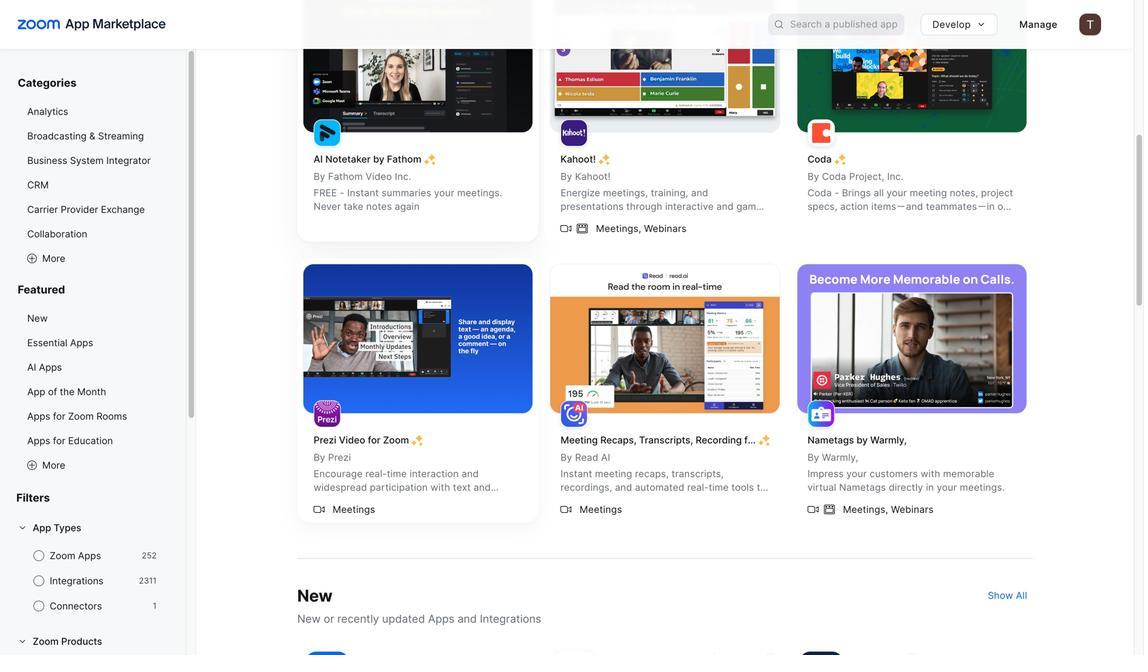 Task type: describe. For each thing, give the bounding box(es) containing it.
1 horizontal spatial fathom
[[387, 154, 422, 165]]

and up interactive
[[691, 187, 709, 199]]

project
[[981, 187, 1014, 199]]

business system integrator link
[[16, 150, 170, 172]]

memorable
[[943, 469, 995, 480]]

meeting
[[561, 435, 598, 446]]

featured
[[18, 283, 65, 297]]

elements
[[592, 215, 634, 226]]

app for app types
[[33, 523, 51, 534]]

banner containing develop
[[0, 0, 1134, 49]]

updated
[[382, 613, 425, 626]]

types
[[54, 523, 81, 534]]

participation
[[370, 482, 428, 494]]

by prezi encourage real-time interaction and widespread participation with text and images that appear beside you
[[314, 452, 491, 507]]

time inside by read ai instant meeting recaps, transcripts, recordings, and automated real-time tools to help you have better zoom meetings.
[[709, 482, 729, 494]]

meetings, for directly
[[843, 504, 888, 516]]

in
[[926, 482, 934, 494]]

rooms
[[96, 411, 127, 423]]

interaction
[[410, 469, 459, 480]]

from
[[745, 435, 766, 446]]

apps up of
[[39, 362, 62, 374]]

apps down "apps for zoom rooms" at the bottom
[[27, 436, 50, 447]]

show all
[[988, 591, 1028, 602]]

broadcasting & streaming link
[[16, 125, 170, 147]]

teammatesーin
[[926, 201, 995, 213]]

have
[[603, 496, 625, 507]]

analytics
[[27, 106, 68, 118]]

customers
[[870, 469, 918, 480]]

app of the month
[[27, 387, 106, 398]]

essential
[[27, 338, 67, 349]]

business system integrator
[[27, 155, 151, 167]]

1 vertical spatial new
[[297, 586, 333, 606]]

ai apps link
[[16, 357, 170, 379]]

zoom up education
[[68, 411, 94, 423]]

apps for zoom rooms link
[[16, 406, 170, 428]]

video inside by fathom video inc. free - instant summaries your meetings. never take notes again
[[366, 171, 392, 183]]

notes
[[366, 201, 392, 213]]

that
[[349, 496, 368, 507]]

zoom products button
[[16, 631, 170, 653]]

never
[[314, 201, 341, 213]]

2311
[[139, 577, 157, 586]]

ai inside by read ai instant meeting recaps, transcripts, recordings, and automated real-time tools to help you have better zoom meetings.
[[601, 452, 610, 464]]

organized
[[808, 215, 853, 226]]

categories
[[18, 76, 77, 90]]

by read ai instant meeting recaps, transcripts, recordings, and automated real-time tools to help you have better zoom meetings.
[[561, 452, 766, 507]]

1 vertical spatial video
[[339, 435, 365, 446]]

encourage
[[314, 469, 363, 480]]

meeting recaps, transcripts, recording from read
[[561, 435, 791, 446]]

free
[[314, 187, 337, 199]]

streaming
[[98, 130, 144, 142]]

directly
[[889, 482, 923, 494]]

system
[[70, 155, 104, 167]]

ai for ai apps
[[27, 362, 36, 374]]

manage
[[1020, 19, 1058, 30]]

of
[[48, 387, 57, 398]]

and inside by read ai instant meeting recaps, transcripts, recordings, and automated real-time tools to help you have better zoom meetings.
[[615, 482, 632, 494]]

new link
[[16, 308, 170, 330]]

2 vertical spatial coda
[[808, 187, 832, 199]]

game-
[[737, 201, 767, 213]]

webinars for customers
[[891, 504, 934, 516]]

instant inside by read ai instant meeting recaps, transcripts, recordings, and automated real-time tools to help you have better zoom meetings.
[[561, 469, 592, 480]]

read inside by read ai instant meeting recaps, transcripts, recordings, and automated real-time tools to help you have better zoom meetings.
[[575, 452, 599, 464]]

your right impress
[[847, 469, 867, 480]]

products
[[61, 637, 102, 648]]

meetings for help
[[580, 504, 622, 516]]

apps up ai apps link
[[70, 338, 93, 349]]

search a published app element
[[768, 14, 905, 35]]

meetings. inside nametags by warmly, by warmly, impress your customers with memorable virtual nametags directly in your meetings.
[[960, 482, 1005, 494]]

by fathom video inc. free - instant summaries your meetings. never take notes again
[[314, 171, 502, 213]]

1
[[153, 602, 157, 612]]

0 vertical spatial prezi
[[314, 435, 336, 446]]

ai notetaker by fathom
[[314, 154, 422, 165]]

carrier provider exchange link
[[16, 199, 170, 221]]

recording
[[696, 435, 742, 446]]

exchange
[[101, 204, 145, 216]]

manage button
[[1009, 14, 1069, 35]]

recaps,
[[601, 435, 637, 446]]

and up text
[[462, 469, 479, 480]]

connectors
[[50, 601, 102, 613]]

ai apps
[[27, 362, 62, 374]]

help
[[561, 496, 580, 507]]

again
[[395, 201, 420, 213]]

for for education
[[53, 436, 65, 447]]

month
[[77, 387, 106, 398]]

1 horizontal spatial warmly,
[[871, 435, 907, 446]]

webinars for through
[[644, 223, 687, 235]]

app types button
[[16, 518, 170, 539]]

apps down app types dropdown button
[[78, 551, 101, 562]]

apps for education link
[[16, 431, 170, 452]]

by coda project, inc. coda - brings all your meeting notes, project specs, action itemsーand teammatesーin one organized doc.
[[808, 171, 1015, 226]]

meetings. inside by read ai instant meeting recaps, transcripts, recordings, and automated real-time tools to help you have better zoom meetings.
[[687, 496, 732, 507]]

by inside nametags by warmly, by warmly, impress your customers with memorable virtual nametags directly in your meetings.
[[808, 452, 819, 464]]

or
[[324, 613, 334, 626]]

- for coda
[[835, 187, 839, 199]]

develop button
[[921, 14, 998, 35]]

meetings, for elements
[[596, 223, 641, 235]]

apps for education
[[27, 436, 113, 447]]

essential apps link
[[16, 332, 170, 354]]

you inside by read ai instant meeting recaps, transcripts, recordings, and automated real-time tools to help you have better zoom meetings.
[[583, 496, 600, 507]]

zoom products
[[33, 637, 102, 648]]

and right text
[[474, 482, 491, 494]]

app of the month link
[[16, 381, 170, 403]]

zoom down types on the left
[[50, 551, 75, 562]]

develop
[[933, 19, 971, 30]]



Task type: locate. For each thing, give the bounding box(es) containing it.
your right in
[[937, 482, 957, 494]]

2 - from the left
[[835, 187, 839, 199]]

1 horizontal spatial read
[[768, 435, 791, 446]]

video down ai notetaker by fathom
[[366, 171, 392, 183]]

inc. inside by coda project, inc. coda - brings all your meeting notes, project specs, action itemsーand teammatesーin one organized doc.
[[887, 171, 904, 183]]

0 horizontal spatial real-
[[366, 469, 387, 480]]

more down apps for education
[[42, 460, 65, 472]]

webinars down through
[[644, 223, 687, 235]]

by inside nametags by warmly, by warmly, impress your customers with memorable virtual nametags directly in your meetings.
[[857, 435, 868, 446]]

new inside 'link'
[[27, 313, 48, 325]]

coda
[[808, 154, 832, 165], [822, 171, 847, 183], [808, 187, 832, 199]]

and up have
[[615, 482, 632, 494]]

0 vertical spatial integrations
[[50, 576, 104, 588]]

- inside by coda project, inc. coda - brings all your meeting notes, project specs, action itemsーand teammatesーin one organized doc.
[[835, 187, 839, 199]]

1 vertical spatial meetings.
[[960, 482, 1005, 494]]

1 vertical spatial real-
[[687, 482, 709, 494]]

0 horizontal spatial with
[[431, 482, 450, 494]]

1 inc. from the left
[[395, 171, 411, 183]]

meeting inside by read ai instant meeting recaps, transcripts, recordings, and automated real-time tools to help you have better zoom meetings.
[[595, 469, 632, 480]]

0 vertical spatial nametags
[[808, 435, 854, 446]]

and left game-
[[717, 201, 734, 213]]

for down of
[[53, 411, 65, 423]]

meetings, webinars
[[596, 223, 687, 235], [843, 504, 934, 516]]

2 inc. from the left
[[887, 171, 904, 183]]

time inside by prezi encourage real-time interaction and widespread participation with text and images that appear beside you
[[387, 469, 407, 480]]

instant up 'recordings,'
[[561, 469, 592, 480]]

0 vertical spatial real-
[[366, 469, 387, 480]]

app for app of the month
[[27, 387, 45, 398]]

- for free
[[340, 187, 344, 199]]

0 vertical spatial ai
[[314, 154, 323, 165]]

with inside nametags by warmly, by warmly, impress your customers with memorable virtual nametags directly in your meetings.
[[921, 469, 941, 480]]

by inside by prezi encourage real-time interaction and widespread participation with text and images that appear beside you
[[314, 452, 325, 464]]

0 horizontal spatial inc.
[[395, 171, 411, 183]]

1 vertical spatial by
[[857, 435, 868, 446]]

one
[[998, 201, 1015, 213]]

zoom up by prezi encourage real-time interaction and widespread participation with text and images that appear beside you
[[383, 435, 409, 446]]

by
[[373, 154, 384, 165], [857, 435, 868, 446]]

essential apps
[[27, 338, 93, 349]]

appear
[[371, 496, 403, 507]]

by kahoot! energize meetings, training, and presentations through interactive and game- based elements
[[561, 171, 767, 226]]

1 vertical spatial time
[[709, 482, 729, 494]]

more for categories
[[42, 253, 65, 265]]

meeting inside by coda project, inc. coda - brings all your meeting notes, project specs, action itemsーand teammatesーin one organized doc.
[[910, 187, 947, 199]]

webinars
[[644, 223, 687, 235], [891, 504, 934, 516]]

notetaker
[[325, 154, 371, 165]]

new
[[27, 313, 48, 325], [297, 586, 333, 606], [297, 613, 321, 626]]

1 horizontal spatial inc.
[[887, 171, 904, 183]]

specs,
[[808, 201, 838, 213]]

recently
[[337, 613, 379, 626]]

2 horizontal spatial meetings.
[[960, 482, 1005, 494]]

integrations
[[50, 576, 104, 588], [480, 613, 541, 626]]

more
[[42, 253, 65, 265], [42, 460, 65, 472]]

real- inside by read ai instant meeting recaps, transcripts, recordings, and automated real-time tools to help you have better zoom meetings.
[[687, 482, 709, 494]]

0 vertical spatial new
[[27, 313, 48, 325]]

new left or
[[297, 613, 321, 626]]

by up energize
[[561, 171, 572, 183]]

recordings,
[[561, 482, 612, 494]]

more down collaboration
[[42, 253, 65, 265]]

app
[[27, 387, 45, 398], [33, 523, 51, 534]]

0 horizontal spatial meetings
[[333, 504, 375, 516]]

virtual
[[808, 482, 837, 494]]

your right summaries on the left top
[[434, 187, 455, 199]]

for up by prezi encourage real-time interaction and widespread participation with text and images that appear beside you
[[368, 435, 381, 446]]

meetings, down customers
[[843, 504, 888, 516]]

tools
[[732, 482, 754, 494]]

you
[[439, 496, 456, 507], [583, 496, 600, 507]]

transcripts,
[[672, 469, 724, 480]]

training,
[[651, 187, 689, 199]]

by up "specs,"
[[808, 171, 819, 183]]

1 vertical spatial warmly,
[[822, 452, 859, 464]]

action
[[840, 201, 869, 213]]

meetings, webinars for directly
[[843, 504, 934, 516]]

0 vertical spatial time
[[387, 469, 407, 480]]

1 horizontal spatial integrations
[[480, 613, 541, 626]]

broadcasting
[[27, 130, 87, 142]]

0 vertical spatial meetings, webinars
[[596, 223, 687, 235]]

your inside by coda project, inc. coda - brings all your meeting notes, project specs, action itemsーand teammatesーin one organized doc.
[[887, 187, 907, 199]]

- right free
[[340, 187, 344, 199]]

time left tools on the bottom of page
[[709, 482, 729, 494]]

0 vertical spatial read
[[768, 435, 791, 446]]

zoom left products
[[33, 637, 59, 648]]

collaboration link
[[16, 223, 170, 245]]

0 horizontal spatial meetings, webinars
[[596, 223, 687, 235]]

prezi video for zoom
[[314, 435, 409, 446]]

0 vertical spatial fathom
[[387, 154, 422, 165]]

by up free
[[314, 171, 325, 183]]

fathom up by fathom video inc. free - instant summaries your meetings. never take notes again
[[387, 154, 422, 165]]

inc. inside by fathom video inc. free - instant summaries your meetings. never take notes again
[[395, 171, 411, 183]]

with up in
[[921, 469, 941, 480]]

1 horizontal spatial meetings
[[580, 504, 622, 516]]

1 vertical spatial with
[[431, 482, 450, 494]]

you inside by prezi encourage real-time interaction and widespread participation with text and images that appear beside you
[[439, 496, 456, 507]]

0 horizontal spatial meetings.
[[457, 187, 502, 199]]

show
[[988, 591, 1013, 602]]

1 horizontal spatial by
[[857, 435, 868, 446]]

1 vertical spatial meetings, webinars
[[843, 504, 934, 516]]

1 horizontal spatial ai
[[314, 154, 323, 165]]

0 horizontal spatial by
[[373, 154, 384, 165]]

2 more from the top
[[42, 460, 65, 472]]

new or recently updated apps and integrations
[[297, 613, 541, 626]]

by up encourage
[[314, 452, 325, 464]]

0 horizontal spatial ai
[[27, 362, 36, 374]]

0 vertical spatial instant
[[347, 187, 379, 199]]

meetings down widespread
[[333, 504, 375, 516]]

1 vertical spatial prezi
[[328, 452, 351, 464]]

your inside by fathom video inc. free - instant summaries your meetings. never take notes again
[[434, 187, 455, 199]]

0 horizontal spatial warmly,
[[822, 452, 859, 464]]

project,
[[849, 171, 885, 183]]

real- down the transcripts,
[[687, 482, 709, 494]]

interactive
[[665, 201, 714, 213]]

by down meeting
[[561, 452, 572, 464]]

filters
[[16, 492, 50, 505]]

1 vertical spatial kahoot!
[[575, 171, 611, 183]]

0 vertical spatial meeting
[[910, 187, 947, 199]]

inc. up summaries on the left top
[[395, 171, 411, 183]]

provider
[[61, 204, 98, 216]]

0 horizontal spatial meetings,
[[596, 223, 641, 235]]

0 horizontal spatial instant
[[347, 187, 379, 199]]

0 vertical spatial webinars
[[644, 223, 687, 235]]

0 horizontal spatial webinars
[[644, 223, 687, 235]]

by for by kahoot! energize meetings, training, and presentations through interactive and game- based elements
[[561, 171, 572, 183]]

all
[[874, 187, 884, 199]]

Search text field
[[790, 15, 905, 34]]

1 horizontal spatial real-
[[687, 482, 709, 494]]

your up itemsーand
[[887, 187, 907, 199]]

0 vertical spatial by
[[373, 154, 384, 165]]

banner
[[0, 0, 1134, 49]]

fathom inside by fathom video inc. free - instant summaries your meetings. never take notes again
[[328, 171, 363, 183]]

1 horizontal spatial -
[[835, 187, 839, 199]]

by inside by coda project, inc. coda - brings all your meeting notes, project specs, action itemsーand teammatesーin one organized doc.
[[808, 171, 819, 183]]

apps
[[70, 338, 93, 349], [39, 362, 62, 374], [27, 411, 50, 423], [27, 436, 50, 447], [78, 551, 101, 562], [428, 613, 455, 626]]

meetings,
[[603, 187, 648, 199]]

meetings, webinars down through
[[596, 223, 687, 235]]

0 vertical spatial meetings.
[[457, 187, 502, 199]]

based
[[561, 215, 589, 226]]

for
[[53, 411, 65, 423], [368, 435, 381, 446], [53, 436, 65, 447]]

1 horizontal spatial meetings.
[[687, 496, 732, 507]]

brings
[[842, 187, 871, 199]]

meetings. inside by fathom video inc. free - instant summaries your meetings. never take notes again
[[457, 187, 502, 199]]

1 vertical spatial meeting
[[595, 469, 632, 480]]

text
[[453, 482, 471, 494]]

meeting up itemsーand
[[910, 187, 947, 199]]

0 vertical spatial meetings,
[[596, 223, 641, 235]]

apps down of
[[27, 411, 50, 423]]

1 vertical spatial app
[[33, 523, 51, 534]]

instant up take
[[347, 187, 379, 199]]

meetings for appear
[[333, 504, 375, 516]]

prezi inside by prezi encourage real-time interaction and widespread participation with text and images that appear beside you
[[328, 452, 351, 464]]

1 more from the top
[[42, 253, 65, 265]]

2 meetings from the left
[[580, 504, 622, 516]]

1 vertical spatial read
[[575, 452, 599, 464]]

0 horizontal spatial -
[[340, 187, 344, 199]]

images
[[314, 496, 347, 507]]

apps right updated
[[428, 613, 455, 626]]

0 vertical spatial with
[[921, 469, 941, 480]]

ai down recaps,
[[601, 452, 610, 464]]

show all button
[[983, 588, 1033, 605]]

0 horizontal spatial read
[[575, 452, 599, 464]]

presentations
[[561, 201, 624, 213]]

kahoot! inside by kahoot! energize meetings, training, and presentations through interactive and game- based elements
[[575, 171, 611, 183]]

1 vertical spatial meetings,
[[843, 504, 888, 516]]

nametags by warmly, by warmly, impress your customers with memorable virtual nametags directly in your meetings.
[[808, 435, 1005, 494]]

zoom inside dropdown button
[[33, 637, 59, 648]]

ai for ai notetaker by fathom
[[314, 154, 323, 165]]

1 - from the left
[[340, 187, 344, 199]]

instant
[[347, 187, 379, 199], [561, 469, 592, 480]]

through
[[627, 201, 663, 213]]

1 horizontal spatial with
[[921, 469, 941, 480]]

broadcasting & streaming
[[27, 130, 144, 142]]

app inside dropdown button
[[33, 523, 51, 534]]

1 horizontal spatial instant
[[561, 469, 592, 480]]

1 horizontal spatial meetings, webinars
[[843, 504, 934, 516]]

all
[[1016, 591, 1028, 602]]

featured button
[[16, 283, 170, 308]]

by
[[314, 171, 325, 183], [561, 171, 572, 183], [808, 171, 819, 183], [314, 452, 325, 464], [561, 452, 572, 464], [808, 452, 819, 464]]

0 vertical spatial more
[[42, 253, 65, 265]]

1 horizontal spatial you
[[583, 496, 600, 507]]

new up or
[[297, 586, 333, 606]]

by for by prezi encourage real-time interaction and widespread participation with text and images that appear beside you
[[314, 452, 325, 464]]

app left types on the left
[[33, 523, 51, 534]]

meetings, down through
[[596, 223, 641, 235]]

1 vertical spatial fathom
[[328, 171, 363, 183]]

ai left notetaker
[[314, 154, 323, 165]]

warmly, up customers
[[871, 435, 907, 446]]

time up 'participation' at the bottom of page
[[387, 469, 407, 480]]

1 vertical spatial more
[[42, 460, 65, 472]]

0 vertical spatial kahoot!
[[561, 154, 596, 165]]

meetings down 'recordings,'
[[580, 504, 622, 516]]

carrier
[[27, 204, 58, 216]]

0 horizontal spatial you
[[439, 496, 456, 507]]

by inside by read ai instant meeting recaps, transcripts, recordings, and automated real-time tools to help you have better zoom meetings.
[[561, 452, 572, 464]]

video up encourage
[[339, 435, 365, 446]]

integrator
[[106, 155, 151, 167]]

0 vertical spatial app
[[27, 387, 45, 398]]

for down "apps for zoom rooms" at the bottom
[[53, 436, 65, 447]]

ai down essential
[[27, 362, 36, 374]]

1 horizontal spatial webinars
[[891, 504, 934, 516]]

- left brings
[[835, 187, 839, 199]]

0 horizontal spatial time
[[387, 469, 407, 480]]

1 vertical spatial ai
[[27, 362, 36, 374]]

with down "interaction"
[[431, 482, 450, 494]]

webinars down the directly
[[891, 504, 934, 516]]

doc.
[[856, 215, 876, 226]]

1 meetings from the left
[[333, 504, 375, 516]]

read down meeting
[[575, 452, 599, 464]]

2 vertical spatial ai
[[601, 452, 610, 464]]

prezi
[[314, 435, 336, 446], [328, 452, 351, 464]]

meetings, webinars down the directly
[[843, 504, 934, 516]]

0 horizontal spatial fathom
[[328, 171, 363, 183]]

by inside by fathom video inc. free - instant summaries your meetings. never take notes again
[[314, 171, 325, 183]]

meetings
[[333, 504, 375, 516], [580, 504, 622, 516]]

0 horizontal spatial meeting
[[595, 469, 632, 480]]

by inside by kahoot! energize meetings, training, and presentations through interactive and game- based elements
[[561, 171, 572, 183]]

real- up 'participation' at the bottom of page
[[366, 469, 387, 480]]

1 vertical spatial nametags
[[839, 482, 886, 494]]

by for by fathom video inc. free - instant summaries your meetings. never take notes again
[[314, 171, 325, 183]]

0 horizontal spatial integrations
[[50, 576, 104, 588]]

2 vertical spatial meetings.
[[687, 496, 732, 507]]

the
[[60, 387, 75, 398]]

meetings, webinars for elements
[[596, 223, 687, 235]]

and right updated
[[458, 613, 477, 626]]

crm
[[27, 179, 49, 191]]

recaps,
[[635, 469, 669, 480]]

zoom inside by read ai instant meeting recaps, transcripts, recordings, and automated real-time tools to help you have better zoom meetings.
[[658, 496, 684, 507]]

1 you from the left
[[439, 496, 456, 507]]

carrier provider exchange
[[27, 204, 145, 216]]

1 vertical spatial coda
[[822, 171, 847, 183]]

2 you from the left
[[583, 496, 600, 507]]

nametags down customers
[[839, 482, 886, 494]]

1 vertical spatial instant
[[561, 469, 592, 480]]

1 vertical spatial webinars
[[891, 504, 934, 516]]

by up impress
[[808, 452, 819, 464]]

education
[[68, 436, 113, 447]]

crm link
[[16, 174, 170, 196]]

meetings,
[[596, 223, 641, 235], [843, 504, 888, 516]]

0 vertical spatial warmly,
[[871, 435, 907, 446]]

fathom down notetaker
[[328, 171, 363, 183]]

with inside by prezi encourage real-time interaction and widespread participation with text and images that appear beside you
[[431, 482, 450, 494]]

0 vertical spatial video
[[366, 171, 392, 183]]

better
[[627, 496, 655, 507]]

inc. for fathom video inc.
[[395, 171, 411, 183]]

meeting up have
[[595, 469, 632, 480]]

energize
[[561, 187, 600, 199]]

for for zoom
[[53, 411, 65, 423]]

app types
[[33, 523, 81, 534]]

by for by read ai instant meeting recaps, transcripts, recordings, and automated real-time tools to help you have better zoom meetings.
[[561, 452, 572, 464]]

by for by coda project, inc. coda - brings all your meeting notes, project specs, action itemsーand teammatesーin one organized doc.
[[808, 171, 819, 183]]

meetings.
[[457, 187, 502, 199], [960, 482, 1005, 494], [687, 496, 732, 507]]

inc. right project,
[[887, 171, 904, 183]]

&
[[89, 130, 95, 142]]

2 horizontal spatial ai
[[601, 452, 610, 464]]

2 vertical spatial new
[[297, 613, 321, 626]]

zoom down automated
[[658, 496, 684, 507]]

inc. for coda project, inc.
[[887, 171, 904, 183]]

1 horizontal spatial meetings,
[[843, 504, 888, 516]]

read
[[768, 435, 791, 446], [575, 452, 599, 464]]

new up essential
[[27, 313, 48, 325]]

app left of
[[27, 387, 45, 398]]

take
[[344, 201, 364, 213]]

real- inside by prezi encourage real-time interaction and widespread participation with text and images that appear beside you
[[366, 469, 387, 480]]

- inside by fathom video inc. free - instant summaries your meetings. never take notes again
[[340, 187, 344, 199]]

-
[[340, 187, 344, 199], [835, 187, 839, 199]]

instant inside by fathom video inc. free - instant summaries your meetings. never take notes again
[[347, 187, 379, 199]]

1 horizontal spatial meeting
[[910, 187, 947, 199]]

you down text
[[439, 496, 456, 507]]

categories button
[[16, 76, 170, 101]]

nametags up impress
[[808, 435, 854, 446]]

more for featured
[[42, 460, 65, 472]]

you down 'recordings,'
[[583, 496, 600, 507]]

1 vertical spatial integrations
[[480, 613, 541, 626]]

read right from
[[768, 435, 791, 446]]

0 vertical spatial coda
[[808, 154, 832, 165]]

transcripts,
[[639, 435, 693, 446]]

warmly, up impress
[[822, 452, 859, 464]]

1 horizontal spatial time
[[709, 482, 729, 494]]



Task type: vqa. For each thing, say whether or not it's contained in the screenshot.


